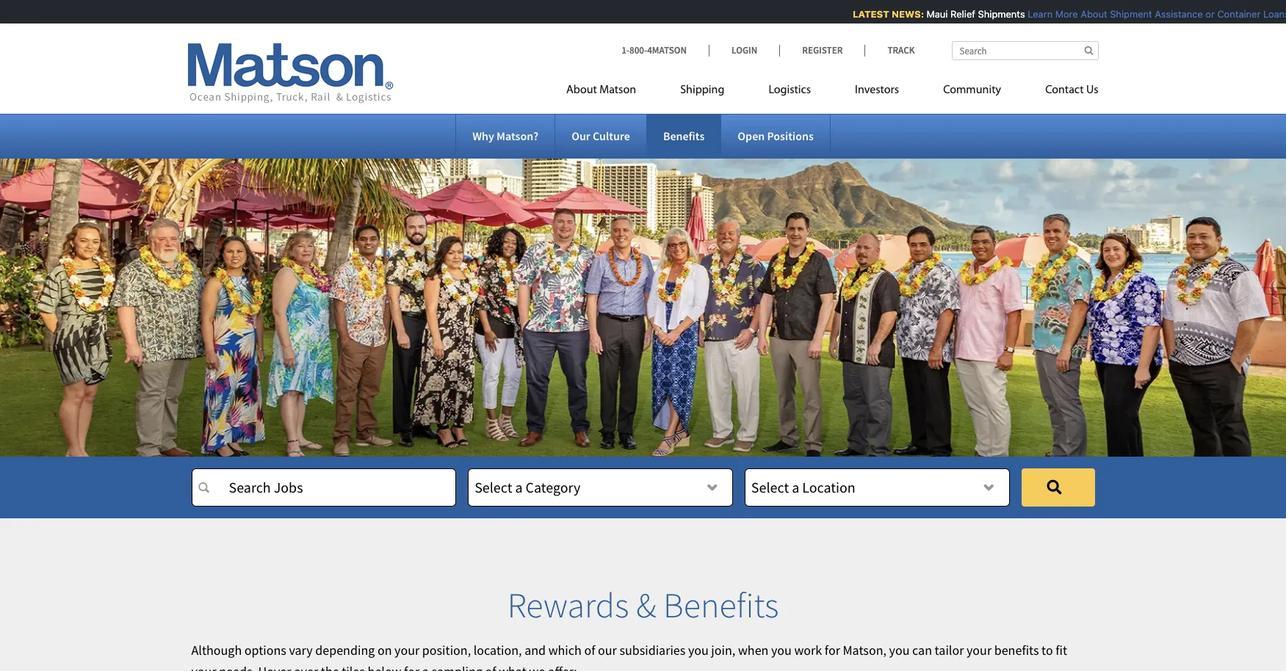 Task type: describe. For each thing, give the bounding box(es) containing it.
matson
[[600, 85, 637, 96]]

shipment
[[1104, 8, 1146, 20]]

more
[[1049, 8, 1072, 20]]

login
[[732, 44, 758, 57]]

track link
[[865, 44, 915, 57]]

Search search field
[[952, 41, 1099, 60]]

logistics link
[[747, 77, 833, 107]]

1-800-4matson
[[622, 44, 687, 57]]

relief
[[944, 8, 969, 20]]

us
[[1087, 85, 1099, 96]]

0 vertical spatial about
[[1074, 8, 1101, 20]]

logistics
[[769, 85, 811, 96]]

loans
[[1257, 8, 1284, 20]]

news:
[[885, 8, 918, 20]]

investors
[[856, 85, 900, 96]]

assistance
[[1149, 8, 1197, 20]]

community
[[944, 85, 1002, 96]]

login link
[[709, 44, 780, 57]]

shipping link
[[659, 77, 747, 107]]

>
[[1286, 8, 1287, 20]]

or
[[1199, 8, 1209, 20]]

shipping
[[681, 85, 725, 96]]



Task type: vqa. For each thing, say whether or not it's contained in the screenshot.
blue matson logo with ocean, shipping, truck, rail and logistics written beneath it.
yes



Task type: locate. For each thing, give the bounding box(es) containing it.
learn
[[1021, 8, 1046, 20]]

container
[[1211, 8, 1254, 20]]

latest news: maui relief shipments learn more about shipment assistance or container loans >
[[846, 8, 1287, 20]]

learn more about shipment assistance or container loans > link
[[1021, 8, 1287, 20]]

about inside about matson link
[[567, 85, 597, 96]]

about matson
[[567, 85, 637, 96]]

0 horizontal spatial about
[[567, 85, 597, 96]]

community link
[[922, 77, 1024, 107]]

4matson
[[648, 44, 687, 57]]

shipments
[[972, 8, 1019, 20]]

maui
[[920, 8, 941, 20]]

1-
[[622, 44, 630, 57]]

about
[[1074, 8, 1101, 20], [567, 85, 597, 96]]

blue matson logo with ocean, shipping, truck, rail and logistics written beneath it. image
[[188, 43, 394, 104]]

register link
[[780, 44, 865, 57]]

about matson link
[[567, 77, 659, 107]]

register
[[803, 44, 843, 57]]

800-
[[630, 44, 648, 57]]

contact us
[[1046, 85, 1099, 96]]

search image
[[1085, 46, 1094, 55]]

about right more
[[1074, 8, 1101, 20]]

about left matson
[[567, 85, 597, 96]]

investors link
[[833, 77, 922, 107]]

None search field
[[952, 41, 1099, 60]]

1-800-4matson link
[[622, 44, 709, 57]]

1 horizontal spatial about
[[1074, 8, 1101, 20]]

track
[[888, 44, 915, 57]]

top menu navigation
[[567, 77, 1099, 107]]

latest
[[846, 8, 883, 20]]

contact
[[1046, 85, 1085, 96]]

contact us link
[[1024, 77, 1099, 107]]

1 vertical spatial about
[[567, 85, 597, 96]]



